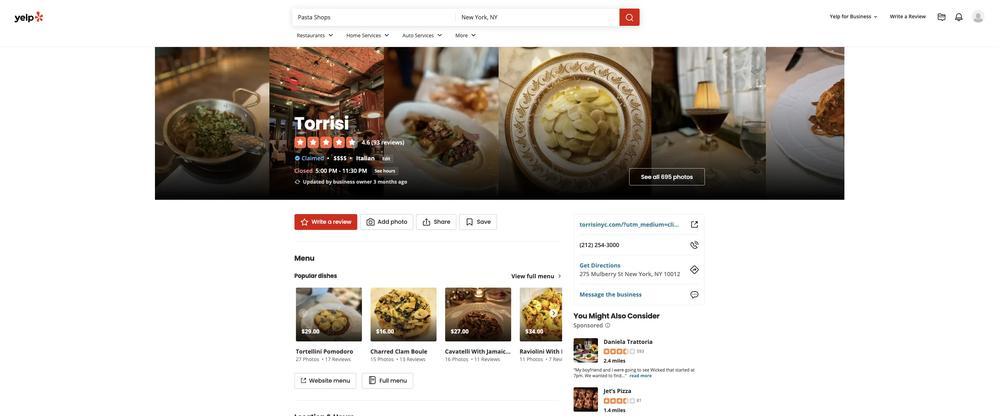 Task type: describe. For each thing, give the bounding box(es) containing it.
jet's pizza link
[[604, 388, 632, 395]]

business for the
[[618, 291, 642, 299]]

st
[[619, 270, 624, 278]]

write for write a review
[[312, 218, 327, 226]]

also
[[611, 311, 627, 321]]

business categories element
[[291, 26, 986, 47]]

auto services
[[403, 32, 434, 39]]

charred clam boule image
[[371, 288, 437, 342]]

view
[[512, 273, 526, 280]]

photos inside the raviolini with prawns and saffron 11 photos
[[527, 356, 543, 363]]

3.5 star rating image for daniela
[[604, 349, 636, 355]]

see hours link
[[372, 167, 399, 176]]

auto services link
[[397, 26, 450, 47]]

charred clam boule 15 photos
[[371, 348, 428, 363]]

none field find
[[298, 13, 450, 21]]

ago
[[399, 178, 408, 185]]

none field near
[[462, 13, 614, 21]]

593
[[637, 348, 645, 355]]

closed
[[295, 167, 313, 175]]

charred
[[371, 348, 394, 356]]

boyfriend
[[583, 367, 602, 374]]

read more
[[630, 373, 653, 379]]

wanted
[[593, 373, 608, 379]]

menu
[[295, 253, 315, 264]]

see for see hours
[[375, 168, 382, 174]]

auto
[[403, 32, 414, 39]]

24 save outline v2 image
[[466, 218, 474, 227]]

write a review link
[[295, 214, 357, 230]]

might
[[589, 311, 610, 321]]

2 pm from the left
[[359, 167, 367, 175]]

jet's pizza image
[[574, 388, 599, 412]]

for
[[842, 13, 849, 20]]

add photo
[[378, 218, 408, 226]]

jet's
[[604, 388, 616, 395]]

the
[[606, 291, 616, 299]]

2.4 miles
[[604, 358, 626, 365]]

york,
[[639, 270, 654, 278]]

with for raviolini
[[546, 348, 560, 356]]

edit button
[[379, 155, 394, 163]]

cavatelli
[[445, 348, 470, 356]]

(93
[[372, 138, 380, 146]]

write for write a review
[[891, 13, 904, 20]]

16 external link v2 image
[[301, 378, 306, 384]]

popular dishes
[[295, 272, 337, 280]]

photo of torrisi - new york, ny, us. scalloped potatoes image
[[155, 47, 270, 200]]

3.5 star rating image for jet's
[[604, 399, 636, 404]]

Near text field
[[462, 13, 614, 21]]

$34.00
[[526, 328, 544, 336]]

review
[[333, 218, 352, 226]]

you
[[574, 311, 588, 321]]

24 chevron down v2 image
[[383, 31, 391, 40]]

photo of torrisi - new york, ny, us. spaghetti with lamb amatriciana image
[[767, 47, 920, 200]]

1 horizontal spatial to
[[638, 367, 642, 374]]

mulberry
[[592, 270, 617, 278]]

you might also consider
[[574, 311, 660, 321]]

view full menu link
[[512, 273, 563, 280]]

boule
[[411, 348, 428, 356]]

24 chevron down v2 image for auto services
[[436, 31, 444, 40]]

2 horizontal spatial menu
[[538, 273, 555, 280]]

see all 695 photos link
[[630, 168, 705, 186]]

tortellini pomodoro image
[[296, 288, 362, 342]]

16 chevron down v2 image
[[873, 14, 879, 20]]

7
[[549, 356, 552, 363]]

owner
[[356, 178, 372, 185]]

photo
[[391, 218, 408, 226]]

raviolini with prawns and saffron image
[[520, 288, 586, 342]]

message the business
[[580, 291, 642, 299]]

user actions element
[[825, 9, 996, 53]]

full
[[380, 377, 389, 385]]

share
[[434, 218, 451, 226]]

hours
[[383, 168, 396, 174]]

24 directions v2 image
[[691, 266, 699, 274]]

restaurants
[[297, 32, 325, 39]]

i
[[612, 367, 614, 374]]

add
[[378, 218, 389, 226]]

photo of torrisi - new york, ny, us. espresso cafe image
[[652, 47, 767, 200]]

home services
[[347, 32, 381, 39]]

trattoria
[[628, 338, 653, 346]]

photos inside cavatelli with jamaican beef ragu 16 photos
[[452, 356, 469, 363]]

photo of torrisi - new york, ny, us. picture of just the bar, love the design of the whole space but it was difficult for me to capture! image
[[270, 47, 384, 200]]

2.4
[[604, 358, 611, 365]]

get directions 275 mulberry st new york, ny 10012
[[580, 262, 681, 278]]

$27.00
[[451, 328, 469, 336]]

jamaican
[[487, 348, 513, 356]]

message
[[580, 291, 605, 299]]

1.4 miles
[[604, 407, 626, 414]]

business for by
[[333, 178, 355, 185]]

italian link
[[356, 154, 375, 162]]

daniela trattoria link
[[604, 338, 653, 346]]

clam
[[395, 348, 410, 356]]

miles for daniela
[[613, 358, 626, 365]]

full menu link
[[362, 373, 413, 389]]

review
[[909, 13, 927, 20]]

$29.00
[[302, 328, 320, 336]]

services for home services
[[362, 32, 381, 39]]

see all 695 photos
[[642, 173, 693, 181]]

24 external link v2 image
[[691, 220, 699, 229]]

beef
[[515, 348, 528, 356]]

695
[[662, 173, 672, 181]]

yelp for business button
[[828, 10, 882, 23]]

popular
[[295, 272, 317, 280]]

24 phone v2 image
[[691, 241, 699, 250]]

Find text field
[[298, 13, 450, 21]]

4.6 star rating image
[[295, 137, 358, 148]]

14 chevron right outline image
[[558, 274, 563, 279]]

24 chevron down v2 image for restaurants
[[327, 31, 335, 40]]

1 pm from the left
[[329, 167, 338, 175]]

tortellini
[[296, 348, 322, 356]]

menu element
[[283, 242, 618, 389]]

16 refresh v2 image
[[295, 179, 300, 185]]

"my boyfriend and i were going to see wicked that started at 7pm. we wanted to find…"
[[574, 367, 695, 379]]

italian
[[356, 154, 375, 162]]

13
[[400, 356, 406, 363]]

raviolini with prawns and saffron 11 photos
[[520, 348, 618, 363]]

menu for full menu
[[391, 377, 407, 385]]

16 info v2 image
[[605, 323, 611, 329]]

that
[[667, 367, 675, 374]]

projects image
[[938, 13, 947, 22]]

add photo link
[[360, 214, 414, 230]]

1 11 from the left
[[475, 356, 480, 363]]

torrisi
[[295, 112, 349, 136]]

24 chevron down v2 image for more
[[470, 31, 478, 40]]

months
[[378, 178, 397, 185]]

more link
[[450, 26, 484, 47]]



Task type: vqa. For each thing, say whether or not it's contained in the screenshot.


Task type: locate. For each thing, give the bounding box(es) containing it.
-
[[339, 167, 341, 175]]

write left review
[[891, 13, 904, 20]]

and
[[604, 367, 611, 374]]

website menu
[[309, 377, 350, 385]]

a
[[905, 13, 908, 20], [328, 218, 332, 226]]

7pm.
[[574, 373, 584, 379]]

24 chevron down v2 image right auto services in the top left of the page
[[436, 31, 444, 40]]

business
[[333, 178, 355, 185], [618, 291, 642, 299]]

4 photos from the left
[[527, 356, 543, 363]]

menu right website
[[334, 377, 350, 385]]

24 chevron down v2 image inside auto services link
[[436, 31, 444, 40]]

full
[[527, 273, 537, 280]]

we
[[586, 373, 592, 379]]

24 star v2 image
[[300, 218, 309, 227]]

1 horizontal spatial with
[[546, 348, 560, 356]]

24 share v2 image
[[423, 218, 431, 227]]

1 vertical spatial 3.5 star rating image
[[604, 399, 636, 404]]

see for see all 695 photos
[[642, 173, 652, 181]]

1 horizontal spatial a
[[905, 13, 908, 20]]

services right auto
[[415, 32, 434, 39]]

4.6
[[362, 138, 370, 146]]

menu right full
[[391, 377, 407, 385]]

0 vertical spatial a
[[905, 13, 908, 20]]

write inside user actions 'element'
[[891, 13, 904, 20]]

photos down "ragu"
[[527, 356, 543, 363]]

4 reviews from the left
[[553, 356, 572, 363]]

updated by business owner 3 months ago
[[303, 178, 408, 185]]

16
[[445, 356, 451, 363]]

"my
[[574, 367, 582, 374]]

write right 24 star v2 image
[[312, 218, 327, 226]]

menu inside website menu "link"
[[334, 377, 350, 385]]

24 chevron down v2 image
[[327, 31, 335, 40], [436, 31, 444, 40], [470, 31, 478, 40]]

1 horizontal spatial none field
[[462, 13, 614, 21]]

1 horizontal spatial business
[[618, 291, 642, 299]]

get
[[580, 262, 590, 270]]

miles up were at the bottom of the page
[[613, 358, 626, 365]]

17 reviews
[[325, 356, 351, 363]]

3
[[374, 178, 377, 185]]

1.4
[[604, 407, 611, 414]]

1 vertical spatial a
[[328, 218, 332, 226]]

a inside 'element'
[[905, 13, 908, 20]]

0 horizontal spatial none field
[[298, 13, 450, 21]]

None field
[[298, 13, 450, 21], [462, 13, 614, 21]]

1 none field from the left
[[298, 13, 450, 21]]

photo of torrisi - new york, ny, us. octopus image
[[384, 47, 499, 200]]

1 vertical spatial write
[[312, 218, 327, 226]]

reviews
[[332, 356, 351, 363], [407, 356, 426, 363], [482, 356, 500, 363], [553, 356, 572, 363]]

miles right "1.4"
[[613, 407, 626, 414]]

more
[[456, 32, 468, 39]]

1 reviews from the left
[[332, 356, 351, 363]]

torrisinyc.com/?utm_medium=cli…
[[580, 221, 680, 229]]

photos inside charred clam boule 15 photos
[[378, 356, 394, 363]]

0 horizontal spatial to
[[609, 373, 613, 379]]

2 11 from the left
[[520, 356, 526, 363]]

message the business button
[[580, 291, 642, 299]]

a left review
[[905, 13, 908, 20]]

reviews for 27
[[332, 356, 351, 363]]

24 message v2 image
[[691, 291, 699, 299]]

1 miles from the top
[[613, 358, 626, 365]]

torrisinyc.com/?utm_medium=cli… link
[[580, 221, 680, 229]]

consider
[[628, 311, 660, 321]]

to left see
[[638, 367, 642, 374]]

2 none field from the left
[[462, 13, 614, 21]]

0 horizontal spatial write
[[312, 218, 327, 226]]

with inside cavatelli with jamaican beef ragu 16 photos
[[472, 348, 485, 356]]

ny
[[655, 270, 663, 278]]

27
[[296, 356, 302, 363]]

christina o. image
[[973, 10, 986, 23]]

see hours
[[375, 168, 396, 174]]

daniela trattoria
[[604, 338, 653, 346]]

1 horizontal spatial 11
[[520, 356, 526, 363]]

reviews for jamaican
[[482, 356, 500, 363]]

a left review on the left of the page
[[328, 218, 332, 226]]

2 reviews from the left
[[407, 356, 426, 363]]

previous image
[[299, 309, 307, 318]]

dishes
[[318, 272, 337, 280]]

0 horizontal spatial see
[[375, 168, 382, 174]]

services
[[362, 32, 381, 39], [415, 32, 434, 39]]

1 24 chevron down v2 image from the left
[[327, 31, 335, 40]]

reviews for prawns
[[553, 356, 572, 363]]

1 horizontal spatial pm
[[359, 167, 367, 175]]

2 services from the left
[[415, 32, 434, 39]]

1 horizontal spatial write
[[891, 13, 904, 20]]

1 with from the left
[[472, 348, 485, 356]]

with up 11 reviews on the bottom
[[472, 348, 485, 356]]

get directions link
[[580, 262, 621, 270]]

business down -
[[333, 178, 355, 185]]

saffron
[[597, 348, 618, 356]]

miles for jet's
[[613, 407, 626, 414]]

24 chevron down v2 image inside restaurants link
[[327, 31, 335, 40]]

save button
[[460, 214, 497, 230]]

pm up owner
[[359, 167, 367, 175]]

16 claim filled v2 image
[[295, 155, 300, 161]]

yelp for business
[[831, 13, 872, 20]]

services left 24 chevron down v2 image
[[362, 32, 381, 39]]

menu for website menu
[[334, 377, 350, 385]]

0 horizontal spatial business
[[333, 178, 355, 185]]

10012
[[665, 270, 681, 278]]

1 horizontal spatial see
[[642, 173, 652, 181]]

photos inside tortellini pomodoro 27 photos
[[303, 356, 319, 363]]

all
[[653, 173, 660, 181]]

3 reviews from the left
[[482, 356, 500, 363]]

3 photos from the left
[[452, 356, 469, 363]]

0 horizontal spatial services
[[362, 32, 381, 39]]

write a review
[[312, 218, 352, 226]]

started
[[676, 367, 690, 374]]

photos
[[303, 356, 319, 363], [378, 356, 394, 363], [452, 356, 469, 363], [527, 356, 543, 363]]

24 chevron down v2 image right restaurants
[[327, 31, 335, 40]]

business
[[851, 13, 872, 20]]

1 horizontal spatial menu
[[391, 377, 407, 385]]

4.6 (93 reviews)
[[362, 138, 405, 146]]

reviews for boule
[[407, 356, 426, 363]]

with
[[472, 348, 485, 356], [546, 348, 560, 356]]

full menu
[[380, 377, 407, 385]]

raviolini
[[520, 348, 545, 356]]

2 3.5 star rating image from the top
[[604, 399, 636, 404]]

1 vertical spatial miles
[[613, 407, 626, 414]]

7 reviews
[[549, 356, 572, 363]]

reviews down the prawns
[[553, 356, 572, 363]]

find…"
[[614, 373, 627, 379]]

menu inside full menu link
[[391, 377, 407, 385]]

1 horizontal spatial services
[[415, 32, 434, 39]]

24 menu v2 image
[[368, 376, 377, 385]]

pm left -
[[329, 167, 338, 175]]

1 services from the left
[[362, 32, 381, 39]]

reviews)
[[382, 138, 405, 146]]

see left hours
[[375, 168, 382, 174]]

11 down 'beef'
[[520, 356, 526, 363]]

edit
[[383, 156, 391, 162]]

0 vertical spatial business
[[333, 178, 355, 185]]

read
[[630, 373, 640, 379]]

(212)
[[580, 241, 594, 249]]

24 chevron down v2 image inside more "link"
[[470, 31, 478, 40]]

business right the
[[618, 291, 642, 299]]

pm
[[329, 167, 338, 175], [359, 167, 367, 175]]

sponsored
[[574, 322, 604, 329]]

275
[[580, 270, 590, 278]]

website menu link
[[295, 373, 356, 389]]

services for auto services
[[415, 32, 434, 39]]

reviews down boule
[[407, 356, 426, 363]]

daniela trattoria image
[[574, 338, 599, 363]]

5:00
[[316, 167, 327, 175]]

with for cavatelli
[[472, 348, 485, 356]]

jet's pizza
[[604, 388, 632, 395]]

photo of torrisi - new york, ny, us. fennel and grapefruit cocktail...b+ image
[[499, 47, 652, 200]]

1 3.5 star rating image from the top
[[604, 349, 636, 355]]

11 right 16
[[475, 356, 480, 363]]

next image
[[550, 309, 558, 318]]

yelp
[[831, 13, 841, 20]]

3000
[[607, 241, 620, 249]]

to left find…"
[[609, 373, 613, 379]]

reviews down "pomodoro"
[[332, 356, 351, 363]]

11 reviews
[[475, 356, 500, 363]]

11 inside the raviolini with prawns and saffron 11 photos
[[520, 356, 526, 363]]

2 24 chevron down v2 image from the left
[[436, 31, 444, 40]]

a for review
[[905, 13, 908, 20]]

2 miles from the top
[[613, 407, 626, 414]]

(93 reviews) link
[[372, 138, 405, 146]]

save
[[477, 218, 491, 226]]

daniela
[[604, 338, 626, 346]]

0 horizontal spatial a
[[328, 218, 332, 226]]

by
[[326, 178, 332, 185]]

wicked
[[651, 367, 666, 374]]

photos down cavatelli
[[452, 356, 469, 363]]

going
[[626, 367, 637, 374]]

81
[[637, 398, 642, 404]]

to
[[638, 367, 642, 374], [609, 373, 613, 379]]

0 horizontal spatial 11
[[475, 356, 480, 363]]

15
[[371, 356, 376, 363]]

photos
[[674, 173, 693, 181]]

cavatelli with jamaican beef ragu image
[[445, 288, 511, 342]]

None search field
[[292, 9, 641, 26]]

pomodoro
[[324, 348, 353, 356]]

restaurants link
[[291, 26, 341, 47]]

254-
[[595, 241, 607, 249]]

see left all
[[642, 173, 652, 181]]

24 chevron down v2 image right more at the left of page
[[470, 31, 478, 40]]

0 vertical spatial write
[[891, 13, 904, 20]]

1 vertical spatial business
[[618, 291, 642, 299]]

0 horizontal spatial with
[[472, 348, 485, 356]]

3 24 chevron down v2 image from the left
[[470, 31, 478, 40]]

11
[[475, 356, 480, 363], [520, 356, 526, 363]]

3.5 star rating image down jet's pizza link
[[604, 399, 636, 404]]

write a review link
[[888, 10, 930, 23]]

business inside button
[[618, 291, 642, 299]]

0 vertical spatial miles
[[613, 358, 626, 365]]

0 horizontal spatial 24 chevron down v2 image
[[327, 31, 335, 40]]

11:30
[[342, 167, 357, 175]]

search image
[[626, 13, 634, 22]]

2 photos from the left
[[378, 356, 394, 363]]

reviews down jamaican at the bottom
[[482, 356, 500, 363]]

0 horizontal spatial menu
[[334, 377, 350, 385]]

photos down charred
[[378, 356, 394, 363]]

24 camera v2 image
[[366, 218, 375, 227]]

ragu
[[529, 348, 544, 356]]

2 horizontal spatial 24 chevron down v2 image
[[470, 31, 478, 40]]

menu left 14 chevron right outline icon
[[538, 273, 555, 280]]

3.5 star rating image
[[604, 349, 636, 355], [604, 399, 636, 404]]

0 vertical spatial 3.5 star rating image
[[604, 349, 636, 355]]

1 horizontal spatial 24 chevron down v2 image
[[436, 31, 444, 40]]

3.5 star rating image up 2.4 miles
[[604, 349, 636, 355]]

with up 7
[[546, 348, 560, 356]]

with inside the raviolini with prawns and saffron 11 photos
[[546, 348, 560, 356]]

a for review
[[328, 218, 332, 226]]

2 with from the left
[[546, 348, 560, 356]]

photos down tortellini on the bottom of the page
[[303, 356, 319, 363]]

notifications image
[[955, 13, 964, 22]]

1 photos from the left
[[303, 356, 319, 363]]

$16.00
[[376, 328, 394, 336]]

0 horizontal spatial pm
[[329, 167, 338, 175]]



